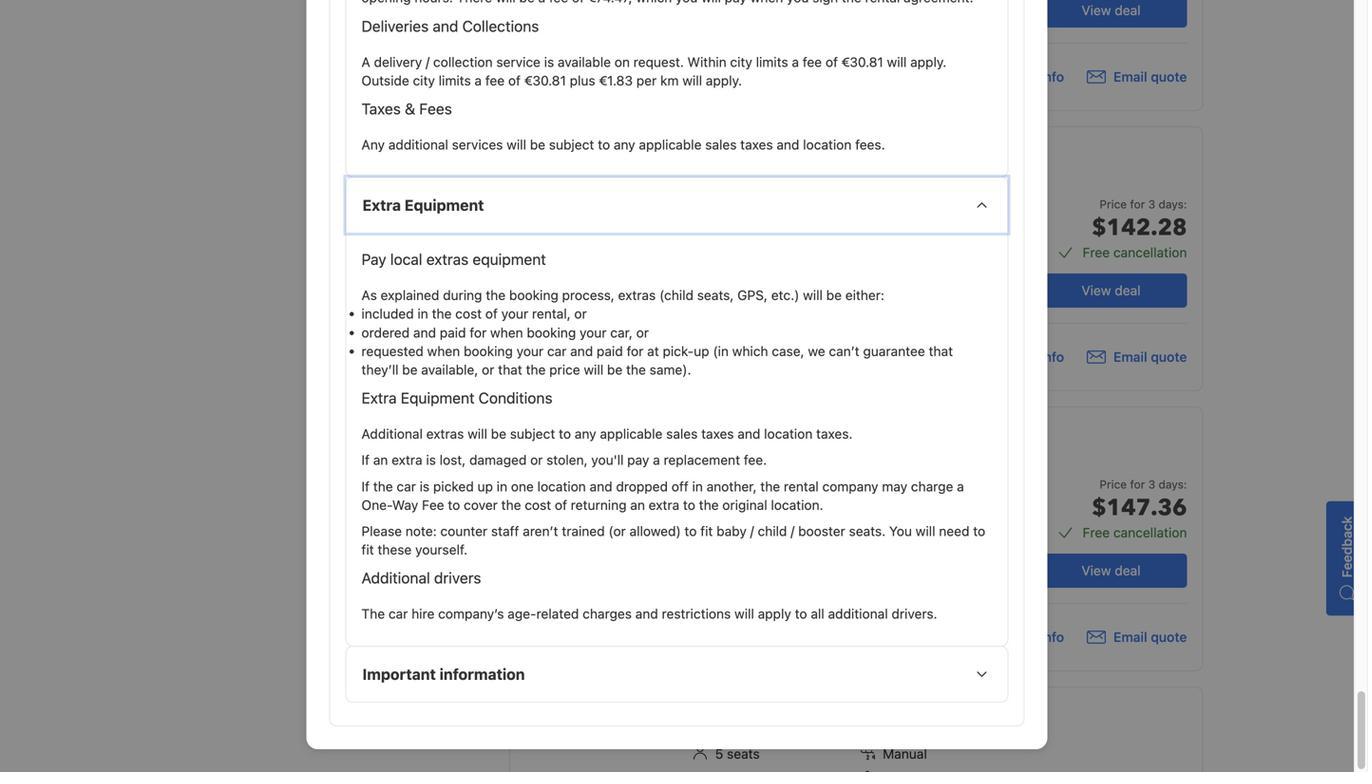 Task type: vqa. For each thing, say whether or not it's contained in the screenshot.
No additional protection
no



Task type: describe. For each thing, give the bounding box(es) containing it.
supplied by avis image
[[526, 343, 585, 372]]

case,
[[772, 343, 805, 359]]

product card group containing $147.36
[[509, 407, 1203, 672]]

1 deal from the top
[[1115, 2, 1141, 18]]

the up one-
[[373, 479, 393, 494]]

to right need
[[973, 524, 986, 539]]

up inside as explained during the booking process, extras (child seats, gps, etc.) will be either: included in the cost of your rental, or ordered and paid for when booking your car, or requested when booking your car and paid for at pick-up (in which case, we can't guarantee that they'll be available, or that the price will be the same).
[[694, 343, 709, 359]]

returning
[[571, 497, 627, 513]]

additional extras will be subject to any applicable sales taxes and location taxes.
[[362, 426, 853, 442]]

or down the process,
[[574, 306, 587, 322]]

if for if the car is picked up in one location and dropped off in another, the rental company may charge a one-way fee to cover the cost of returning an extra to the original location.
[[362, 479, 370, 494]]

or inside 'suv volkswagen t-roc or similar'
[[837, 430, 848, 443]]

1 large bag for 1 small bag
[[715, 493, 787, 508]]

a right pay
[[653, 452, 660, 468]]

outside
[[362, 73, 409, 88]]

ordered
[[362, 325, 410, 340]]

is for damaged
[[426, 452, 436, 468]]

1 up the seats.
[[883, 493, 889, 508]]

fee
[[422, 497, 444, 513]]

the right during
[[486, 288, 506, 303]]

view for $147.36
[[1082, 563, 1111, 579]]

1 vertical spatial taxes
[[701, 426, 734, 442]]

0 vertical spatial €30.81
[[842, 54, 884, 70]]

supplied by key'n go by goldcar image
[[526, 63, 585, 91]]

to down €1.83
[[598, 137, 610, 153]]

$142.28
[[1092, 212, 1187, 244]]

or right available,
[[482, 362, 495, 378]]

2 small from the top
[[893, 493, 926, 508]]

extra for extra equipment
[[363, 196, 401, 214]]

be left either:
[[826, 288, 842, 303]]

1 horizontal spatial paid
[[597, 343, 623, 359]]

1 horizontal spatial in
[[497, 479, 507, 494]]

and up collection
[[433, 17, 458, 35]]

and right 'charges'
[[635, 606, 658, 622]]

be down requested at the top left
[[402, 362, 418, 378]]

1 5 from the top
[[715, 466, 723, 482]]

1 vertical spatial your
[[580, 325, 607, 340]]

intermediate
[[693, 703, 812, 729]]

for down during
[[470, 325, 487, 340]]

if for if an extra is lost, damaged or stolen, you'll pay a replacement fee.
[[362, 452, 370, 468]]

1 horizontal spatial any
[[614, 137, 635, 153]]

important inside dropdown button
[[363, 666, 436, 684]]

product card group containing intermediate
[[509, 687, 1203, 773]]

taxes & fees
[[362, 100, 452, 118]]

and left the 500x
[[777, 137, 800, 153]]

lost,
[[440, 452, 466, 468]]

1 large bag for 1 miles from center
[[715, 212, 787, 228]]

product card group containing view deal
[[509, 0, 1203, 111]]

charges
[[583, 606, 632, 622]]

to left all at the right of page
[[795, 606, 807, 622]]

same).
[[650, 362, 691, 378]]

explained
[[381, 288, 439, 303]]

in inside as explained during the booking process, extras (child seats, gps, etc.) will be either: included in the cost of your rental, or ordered and paid for when booking your car, or requested when booking your car and paid for at pick-up (in which case, we can't guarantee that they'll be available, or that the price will be the same).
[[418, 306, 428, 322]]

2 seats from the top
[[727, 746, 760, 762]]

the down the one
[[501, 497, 521, 513]]

1 vertical spatial booking
[[527, 325, 576, 340]]

0 vertical spatial city
[[730, 54, 752, 70]]

1 5 seats from the top
[[715, 466, 760, 482]]

$147.36
[[1092, 493, 1187, 524]]

0 horizontal spatial fee
[[485, 73, 505, 88]]

seats.
[[849, 524, 886, 539]]

large for 1 miles from center
[[725, 212, 760, 228]]

collections
[[462, 17, 539, 35]]

company
[[822, 479, 879, 494]]

price
[[549, 362, 580, 378]]

2 5 seats from the top
[[715, 746, 760, 762]]

km
[[660, 73, 679, 88]]

as explained during the booking process, extras (child seats, gps, etc.) will be either: included in the cost of your rental, or ordered and paid for when booking your car, or requested when booking your car and paid for at pick-up (in which case, we can't guarantee that they'll be available, or that the price will be the same).
[[362, 288, 953, 378]]

1 email from the top
[[1114, 69, 1148, 85]]

2 horizontal spatial in
[[692, 479, 703, 494]]

0 vertical spatial booking
[[509, 288, 559, 303]]

0 horizontal spatial €30.81
[[524, 73, 566, 88]]

plus
[[570, 73, 595, 88]]

is inside a delivery / collection service is available on request. within city limits a fee of €30.81 will apply. outside city limits a fee of €30.81 plus €1.83 per km will apply.
[[544, 54, 554, 70]]

volkswagen
[[735, 430, 798, 443]]

view deal for $142.28
[[1082, 283, 1141, 298]]

extra equipment
[[363, 196, 484, 214]]

email quote for $147.36
[[1114, 629, 1187, 645]]

1 horizontal spatial taxes
[[740, 137, 773, 153]]

another,
[[707, 479, 757, 494]]

center
[[761, 293, 795, 306]]

and up price
[[570, 343, 593, 359]]

email quote for $142.28
[[1114, 349, 1187, 365]]

the down 'fee.'
[[761, 479, 780, 494]]

please note: counter staff aren't trained (or allowed) to fit baby / child / booster seats. you will need to fit these yourself.
[[362, 524, 986, 558]]

1 miles from center
[[693, 293, 795, 306]]

important information
[[363, 666, 525, 684]]

please
[[362, 524, 402, 539]]

counter
[[440, 524, 488, 539]]

1 horizontal spatial that
[[929, 343, 953, 359]]

important information button
[[346, 647, 1008, 702]]

0 horizontal spatial city
[[413, 73, 435, 88]]

charge
[[911, 479, 954, 494]]

extra equipment button
[[346, 178, 1008, 233]]

available
[[558, 54, 611, 70]]

€1.83
[[599, 73, 633, 88]]

0 vertical spatial applicable
[[639, 137, 702, 153]]

free cancellation for $147.36
[[1083, 525, 1187, 541]]

damaged
[[469, 452, 527, 468]]

is for up
[[420, 479, 430, 494]]

2 vertical spatial your
[[517, 343, 544, 359]]

cover
[[464, 497, 498, 513]]

at
[[647, 343, 659, 359]]

stolen,
[[547, 452, 588, 468]]

we
[[808, 343, 825, 359]]

pay
[[362, 250, 386, 269]]

0 vertical spatial paid
[[440, 325, 466, 340]]

yourself.
[[415, 542, 468, 558]]

information
[[440, 666, 525, 684]]

and up 'fee.'
[[738, 426, 761, 442]]

or up the one
[[530, 452, 543, 468]]

if the car is picked up in one location and dropped off in another, the rental company may charge a one-way fee to cover the cost of returning an extra to the original location.
[[362, 479, 964, 513]]

days: for $142.28
[[1159, 198, 1187, 211]]

conditions
[[479, 389, 553, 407]]

for left at at the left of page
[[627, 343, 644, 359]]

you
[[889, 524, 912, 539]]

extra equipment conditions
[[362, 389, 553, 407]]

0 vertical spatial apply.
[[910, 54, 947, 70]]

email for $142.28
[[1114, 349, 1148, 365]]

from
[[732, 293, 757, 306]]

delivery
[[374, 54, 422, 70]]

within
[[688, 54, 727, 70]]

2 vertical spatial car
[[389, 606, 408, 622]]

email quote button for $147.36
[[1087, 628, 1187, 647]]

restrictions
[[662, 606, 731, 622]]

1 email quote button from the top
[[1087, 67, 1187, 86]]

requested
[[362, 343, 424, 359]]

car inside as explained during the booking process, extras (child seats, gps, etc.) will be either: included in the cost of your rental, or ordered and paid for when booking your car, or requested when booking your car and paid for at pick-up (in which case, we can't guarantee that they'll be available, or that the price will be the same).
[[547, 343, 567, 359]]

2 horizontal spatial /
[[791, 524, 795, 539]]

1 horizontal spatial sales
[[705, 137, 737, 153]]

during
[[443, 288, 482, 303]]

of inside as explained during the booking process, extras (child seats, gps, etc.) will be either: included in the cost of your rental, or ordered and paid for when booking your car, or requested when booking your car and paid for at pick-up (in which case, we can't guarantee that they'll be available, or that the price will be the same).
[[485, 306, 498, 322]]

additional for additional drivers
[[362, 569, 430, 587]]

1 email quote from the top
[[1114, 69, 1187, 85]]

be up damaged
[[491, 426, 506, 442]]

they'll
[[362, 362, 399, 378]]

per
[[636, 73, 657, 88]]

1 down fees.
[[883, 212, 889, 228]]

1 horizontal spatial when
[[490, 325, 523, 340]]

equipment
[[473, 250, 546, 269]]

deal for $142.28
[[1115, 283, 1141, 298]]

automatic
[[883, 466, 945, 482]]

deliveries and collections
[[362, 17, 539, 35]]

important info button for $147.36
[[949, 628, 1064, 647]]

rental,
[[532, 306, 571, 322]]

pay
[[627, 452, 649, 468]]

2 5 from the top
[[715, 746, 723, 762]]

additional for additional extras will be subject to any applicable sales taxes and location taxes.
[[362, 426, 423, 442]]

2 vertical spatial extras
[[426, 426, 464, 442]]

0 horizontal spatial limits
[[439, 73, 471, 88]]

cancellation for $147.36
[[1114, 525, 1187, 541]]

1 vertical spatial apply.
[[706, 73, 742, 88]]

pay local extras equipment
[[362, 250, 546, 269]]

drivers
[[434, 569, 481, 587]]

up inside if the car is picked up in one location and dropped off in another, the rental company may charge a one-way fee to cover the cost of returning an extra to the original location.
[[478, 479, 493, 494]]

miles
[[701, 293, 729, 306]]

car inside if the car is picked up in one location and dropped off in another, the rental company may charge a one-way fee to cover the cost of returning an extra to the original location.
[[397, 479, 416, 494]]

manual
[[883, 746, 927, 762]]

be right services
[[530, 137, 546, 153]]

supplied by sixt image
[[526, 623, 585, 652]]

0 vertical spatial fit
[[701, 524, 713, 539]]

as
[[362, 288, 377, 303]]

related
[[536, 606, 579, 622]]

1 view deal button from the top
[[1035, 0, 1187, 28]]

mileage
[[777, 519, 825, 535]]

1 vertical spatial applicable
[[600, 426, 663, 442]]

be down car,
[[607, 362, 623, 378]]

need
[[939, 524, 970, 539]]

view deal button for $147.36
[[1035, 554, 1187, 588]]

1 view from the top
[[1082, 2, 1111, 18]]

important info for $147.36
[[975, 629, 1064, 645]]

age-
[[508, 606, 536, 622]]

suv
[[693, 423, 731, 449]]

included
[[362, 306, 414, 322]]

0 vertical spatial fee
[[803, 54, 822, 70]]

or inside compact fiat 500x or similar
[[834, 149, 845, 162]]

feedback
[[1339, 516, 1355, 578]]

free for $142.28
[[1083, 245, 1110, 260]]

dropped
[[616, 479, 668, 494]]

a inside if the car is picked up in one location and dropped off in another, the rental company may charge a one-way fee to cover the cost of returning an extra to the original location.
[[957, 479, 964, 494]]

a delivery / collection service is available on request. within city limits a fee of €30.81 will apply. outside city limits a fee of €30.81 plus €1.83 per km will apply.
[[362, 54, 947, 88]]

0 vertical spatial additional
[[388, 137, 448, 153]]

the
[[362, 606, 385, 622]]

to up if an extra is lost, damaged or stolen, you'll pay a replacement fee.
[[559, 426, 571, 442]]

1 vertical spatial subject
[[510, 426, 555, 442]]

0 horizontal spatial fit
[[362, 542, 374, 558]]

and inside if the car is picked up in one location and dropped off in another, the rental company may charge a one-way fee to cover the cost of returning an extra to the original location.
[[590, 479, 613, 494]]



Task type: locate. For each thing, give the bounding box(es) containing it.
1 vertical spatial that
[[498, 362, 522, 378]]

0 vertical spatial quote
[[1151, 69, 1187, 85]]

0 vertical spatial your
[[501, 306, 529, 322]]

3 info from the top
[[1041, 629, 1064, 645]]

view deal for $147.36
[[1082, 563, 1141, 579]]

1 large bag up unlimited
[[715, 493, 787, 508]]

free cancellation for $142.28
[[1083, 245, 1187, 260]]

3 up $142.28
[[1149, 198, 1156, 211]]

when up available,
[[427, 343, 460, 359]]

1 horizontal spatial up
[[694, 343, 709, 359]]

1 quote from the top
[[1151, 69, 1187, 85]]

1 vertical spatial large
[[725, 493, 760, 508]]

local
[[390, 250, 422, 269]]

seats,
[[697, 288, 734, 303]]

1 horizontal spatial fee
[[803, 54, 822, 70]]

price inside price for 3 days: $147.36
[[1100, 478, 1127, 491]]

2 vertical spatial is
[[420, 479, 430, 494]]

2 info from the top
[[1041, 349, 1064, 365]]

price up "$147.36"
[[1100, 478, 1127, 491]]

and up requested at the top left
[[413, 325, 436, 340]]

1 vertical spatial deal
[[1115, 283, 1141, 298]]

apply.
[[910, 54, 947, 70], [706, 73, 742, 88]]

location down if an extra is lost, damaged or stolen, you'll pay a replacement fee.
[[537, 479, 586, 494]]

rental
[[784, 479, 819, 494]]

booking down rental,
[[527, 325, 576, 340]]

3 deal from the top
[[1115, 563, 1141, 579]]

t-
[[801, 430, 813, 443]]

info for $147.36
[[1041, 629, 1064, 645]]

to right allowed)
[[685, 524, 697, 539]]

1 product card group from the top
[[509, 0, 1203, 111]]

for inside price for 3 days: $147.36
[[1130, 478, 1145, 491]]

0 vertical spatial if
[[362, 452, 370, 468]]

free for $147.36
[[1083, 525, 1110, 541]]

3 important info from the top
[[975, 629, 1064, 645]]

a down collection
[[475, 73, 482, 88]]

days: inside price for 3 days: $147.36
[[1159, 478, 1187, 491]]

to down off
[[683, 497, 696, 513]]

way
[[392, 497, 418, 513]]

extra for extra equipment conditions
[[362, 389, 397, 407]]

sales up replacement
[[666, 426, 698, 442]]

seats down intermediate
[[727, 746, 760, 762]]

of inside if the car is picked up in one location and dropped off in another, the rental company may charge a one-way fee to cover the cost of returning an extra to the original location.
[[555, 497, 567, 513]]

car up way
[[397, 479, 416, 494]]

or right roc at bottom
[[837, 430, 848, 443]]

similar right the 500x
[[848, 149, 883, 162]]

unlimited mileage
[[715, 519, 825, 535]]

2 vertical spatial deal
[[1115, 563, 1141, 579]]

2 email quote button from the top
[[1087, 348, 1187, 367]]

fees.
[[855, 137, 885, 153]]

that
[[929, 343, 953, 359], [498, 362, 522, 378]]

2 important info button from the top
[[949, 348, 1064, 367]]

for up $142.28
[[1130, 198, 1145, 211]]

important info button for $142.28
[[949, 348, 1064, 367]]

an down dropped
[[630, 497, 645, 513]]

2 product card group from the top
[[509, 126, 1203, 392]]

additional down these
[[362, 569, 430, 587]]

1 vertical spatial similar
[[851, 430, 886, 443]]

1 horizontal spatial /
[[750, 524, 754, 539]]

1 vertical spatial extras
[[618, 288, 656, 303]]

taxes.
[[816, 426, 853, 442]]

0 horizontal spatial an
[[373, 452, 388, 468]]

0 horizontal spatial sales
[[666, 426, 698, 442]]

your
[[501, 306, 529, 322], [580, 325, 607, 340], [517, 343, 544, 359]]

applicable up extra equipment dropdown button
[[639, 137, 702, 153]]

2 additional from the top
[[362, 569, 430, 587]]

compact fiat 500x or similar
[[693, 143, 883, 169]]

3 view deal from the top
[[1082, 563, 1141, 579]]

2 email from the top
[[1114, 349, 1148, 365]]

location right fiat at the top right of page
[[803, 137, 852, 153]]

your down rental,
[[517, 343, 544, 359]]

paid up available,
[[440, 325, 466, 340]]

available,
[[421, 362, 478, 378]]

3 important info button from the top
[[949, 628, 1064, 647]]

up
[[694, 343, 709, 359], [478, 479, 493, 494]]

feedback button
[[1327, 501, 1368, 616]]

days: inside price for 3 days: $142.28
[[1159, 198, 1187, 211]]

subject down conditions
[[510, 426, 555, 442]]

1 vertical spatial €30.81
[[524, 73, 566, 88]]

applicable up pay
[[600, 426, 663, 442]]

equipment up pay local extras equipment
[[405, 196, 484, 214]]

price inside price for 3 days: $142.28
[[1100, 198, 1127, 211]]

3 inside price for 3 days: $142.28
[[1149, 198, 1156, 211]]

2 vertical spatial important info button
[[949, 628, 1064, 647]]

1 vertical spatial email
[[1114, 349, 1148, 365]]

1 horizontal spatial €30.81
[[842, 54, 884, 70]]

location.
[[771, 497, 824, 513]]

0 vertical spatial 5 seats
[[715, 466, 760, 482]]

that up conditions
[[498, 362, 522, 378]]

cancellation down "$147.36"
[[1114, 525, 1187, 541]]

your left rental,
[[501, 306, 529, 322]]

2 free cancellation from the top
[[1083, 525, 1187, 541]]

1 free cancellation from the top
[[1083, 245, 1187, 260]]

additional right all at the right of page
[[828, 606, 888, 622]]

(child
[[660, 288, 694, 303]]

0 vertical spatial cost
[[455, 306, 482, 322]]

2 vertical spatial view deal button
[[1035, 554, 1187, 588]]

1 small bag down automatic
[[883, 493, 953, 508]]

suv volkswagen t-roc or similar
[[693, 423, 886, 449]]

extra
[[392, 452, 423, 468], [649, 497, 680, 513]]

cost inside as explained during the booking process, extras (child seats, gps, etc.) will be either: included in the cost of your rental, or ordered and paid for when booking your car, or requested when booking your car and paid for at pick-up (in which case, we can't guarantee that they'll be available, or that the price will be the same).
[[455, 306, 482, 322]]

0 vertical spatial days:
[[1159, 198, 1187, 211]]

one-
[[362, 497, 392, 513]]

price for $142.28
[[1100, 198, 1127, 211]]

collection
[[433, 54, 493, 70]]

2 3 from the top
[[1149, 478, 1156, 491]]

0 horizontal spatial apply.
[[706, 73, 742, 88]]

deliveries
[[362, 17, 429, 35]]

1 small bag down fees.
[[883, 212, 953, 228]]

2 large from the top
[[725, 493, 760, 508]]

extras up lost, at left bottom
[[426, 426, 464, 442]]

1 important info button from the top
[[949, 67, 1064, 86]]

request.
[[634, 54, 684, 70]]

1 vertical spatial is
[[426, 452, 436, 468]]

1 seats from the top
[[727, 466, 760, 482]]

0 vertical spatial similar
[[848, 149, 883, 162]]

0 vertical spatial up
[[694, 343, 709, 359]]

2 quote from the top
[[1151, 349, 1187, 365]]

view
[[1082, 2, 1111, 18], [1082, 283, 1111, 298], [1082, 563, 1111, 579]]

email quote button for $142.28
[[1087, 348, 1187, 367]]

view deal button
[[1035, 0, 1187, 28], [1035, 274, 1187, 308], [1035, 554, 1187, 588]]

3 email quote button from the top
[[1087, 628, 1187, 647]]

up up the cover
[[478, 479, 493, 494]]

0 vertical spatial 1 large bag
[[715, 212, 787, 228]]

deal for $147.36
[[1115, 563, 1141, 579]]

extra down they'll
[[362, 389, 397, 407]]

up left the (in
[[694, 343, 709, 359]]

taxes
[[740, 137, 773, 153], [701, 426, 734, 442]]

these
[[378, 542, 412, 558]]

2 vertical spatial important info
[[975, 629, 1064, 645]]

important
[[975, 69, 1037, 85], [975, 349, 1037, 365], [975, 629, 1037, 645], [363, 666, 436, 684]]

1 cancellation from the top
[[1114, 245, 1187, 260]]

equipment for extra equipment conditions
[[401, 389, 475, 407]]

the down another,
[[699, 497, 719, 513]]

info for $142.28
[[1041, 349, 1064, 365]]

0 vertical spatial extra
[[363, 196, 401, 214]]

is left lost, at left bottom
[[426, 452, 436, 468]]

1 horizontal spatial fit
[[701, 524, 713, 539]]

1 vertical spatial limits
[[439, 73, 471, 88]]

fit down please
[[362, 542, 374, 558]]

the down during
[[432, 306, 452, 322]]

(in
[[713, 343, 729, 359]]

2 vertical spatial location
[[537, 479, 586, 494]]

process,
[[562, 288, 615, 303]]

0 vertical spatial price
[[1100, 198, 1127, 211]]

days: for $147.36
[[1159, 478, 1187, 491]]

roc
[[813, 430, 834, 443]]

the left price
[[526, 362, 546, 378]]

any up "stolen,"
[[575, 426, 596, 442]]

cost down the one
[[525, 497, 551, 513]]

is inside if the car is picked up in one location and dropped off in another, the rental company may charge a one-way fee to cover the cost of returning an extra to the original location.
[[420, 479, 430, 494]]

3 inside price for 3 days: $147.36
[[1149, 478, 1156, 491]]

0 vertical spatial important info
[[975, 69, 1064, 85]]

price for 3 days: $142.28
[[1092, 198, 1187, 244]]

in left the one
[[497, 479, 507, 494]]

1 vertical spatial fit
[[362, 542, 374, 558]]

apply
[[758, 606, 791, 622]]

compact
[[693, 143, 775, 169]]

1
[[715, 212, 721, 228], [883, 212, 889, 228], [693, 293, 698, 306], [715, 493, 721, 508], [883, 493, 889, 508]]

trained
[[562, 524, 605, 539]]

1 view deal from the top
[[1082, 2, 1141, 18]]

cancellation
[[1114, 245, 1187, 260], [1114, 525, 1187, 541]]

5 seats down intermediate
[[715, 746, 760, 762]]

1 3 from the top
[[1149, 198, 1156, 211]]

or right car,
[[636, 325, 649, 340]]

will inside please note: counter staff aren't trained (or allowed) to fit baby / child / booster seats. you will need to fit these yourself.
[[916, 524, 936, 539]]

you'll
[[591, 452, 624, 468]]

1 vertical spatial 1 large bag
[[715, 493, 787, 508]]

free down "$147.36"
[[1083, 525, 1110, 541]]

if inside if the car is picked up in one location and dropped off in another, the rental company may charge a one-way fee to cover the cost of returning an extra to the original location.
[[362, 479, 370, 494]]

seats
[[727, 466, 760, 482], [727, 746, 760, 762]]

paid down car,
[[597, 343, 623, 359]]

large for 1 small bag
[[725, 493, 760, 508]]

(or
[[609, 524, 626, 539]]

hire
[[412, 606, 435, 622]]

1 down the compact
[[715, 212, 721, 228]]

if an extra is lost, damaged or stolen, you'll pay a replacement fee.
[[362, 452, 767, 468]]

fee.
[[744, 452, 767, 468]]

2 email quote from the top
[[1114, 349, 1187, 365]]

1 large from the top
[[725, 212, 760, 228]]

3 product card group from the top
[[509, 407, 1203, 672]]

similar
[[848, 149, 883, 162], [851, 430, 886, 443]]

booking up available,
[[464, 343, 513, 359]]

/ right child
[[791, 524, 795, 539]]

in right off
[[692, 479, 703, 494]]

1 horizontal spatial limits
[[756, 54, 788, 70]]

1 1 small bag from the top
[[883, 212, 953, 228]]

1 vertical spatial free cancellation
[[1083, 525, 1187, 541]]

0 vertical spatial seats
[[727, 466, 760, 482]]

booster
[[798, 524, 846, 539]]

a
[[792, 54, 799, 70], [475, 73, 482, 88], [653, 452, 660, 468], [957, 479, 964, 494]]

subject
[[549, 137, 594, 153], [510, 426, 555, 442]]

an inside if the car is picked up in one location and dropped off in another, the rental company may charge a one-way fee to cover the cost of returning an extra to the original location.
[[630, 497, 645, 513]]

limits down collection
[[439, 73, 471, 88]]

3 email quote from the top
[[1114, 629, 1187, 645]]

2 days: from the top
[[1159, 478, 1187, 491]]

2 price from the top
[[1100, 478, 1127, 491]]

gps,
[[738, 288, 768, 303]]

1 horizontal spatial an
[[630, 497, 645, 513]]

3 for $147.36
[[1149, 478, 1156, 491]]

1 small from the top
[[893, 212, 926, 228]]

extra inside if the car is picked up in one location and dropped off in another, the rental company may charge a one-way fee to cover the cost of returning an extra to the original location.
[[649, 497, 680, 513]]

1 important info from the top
[[975, 69, 1064, 85]]

1 vertical spatial 3
[[1149, 478, 1156, 491]]

0 vertical spatial limits
[[756, 54, 788, 70]]

2 view from the top
[[1082, 283, 1111, 298]]

0 horizontal spatial when
[[427, 343, 460, 359]]

cancellation down $142.28
[[1114, 245, 1187, 260]]

cancellation for $142.28
[[1114, 245, 1187, 260]]

0 vertical spatial free cancellation
[[1083, 245, 1187, 260]]

2 if from the top
[[362, 479, 370, 494]]

4 product card group from the top
[[509, 687, 1203, 773]]

for up "$147.36"
[[1130, 478, 1145, 491]]

1 left the 'original' on the right of the page
[[715, 493, 721, 508]]

/ left child
[[750, 524, 754, 539]]

in
[[418, 306, 428, 322], [497, 479, 507, 494], [692, 479, 703, 494]]

3 view deal button from the top
[[1035, 554, 1187, 588]]

quote for $147.36
[[1151, 629, 1187, 645]]

€30.81 down service
[[524, 73, 566, 88]]

extras up during
[[426, 250, 469, 269]]

on
[[615, 54, 630, 70]]

0 vertical spatial subject
[[549, 137, 594, 153]]

the car hire company's age-related charges and restrictions will apply to all additional drivers.
[[362, 606, 938, 622]]

1 vertical spatial cancellation
[[1114, 525, 1187, 541]]

3 quote from the top
[[1151, 629, 1187, 645]]

0 vertical spatial location
[[803, 137, 852, 153]]

similar right roc at bottom
[[851, 430, 886, 443]]

1 vertical spatial important info button
[[949, 348, 1064, 367]]

a
[[362, 54, 370, 70]]

quote
[[1151, 69, 1187, 85], [1151, 349, 1187, 365], [1151, 629, 1187, 645]]

quote for $142.28
[[1151, 349, 1187, 365]]

similar inside 'suv volkswagen t-roc or similar'
[[851, 430, 886, 443]]

equipment inside dropdown button
[[405, 196, 484, 214]]

1 price from the top
[[1100, 198, 1127, 211]]

1 days: from the top
[[1159, 198, 1187, 211]]

0 vertical spatial is
[[544, 54, 554, 70]]

0 vertical spatial extras
[[426, 250, 469, 269]]

view for $142.28
[[1082, 283, 1111, 298]]

0 horizontal spatial paid
[[440, 325, 466, 340]]

1 horizontal spatial cost
[[525, 497, 551, 513]]

1 vertical spatial extra
[[362, 389, 397, 407]]

allowed)
[[630, 524, 681, 539]]

view deal
[[1082, 2, 1141, 18], [1082, 283, 1141, 298], [1082, 563, 1141, 579]]

your left car,
[[580, 325, 607, 340]]

0 horizontal spatial up
[[478, 479, 493, 494]]

a right within
[[792, 54, 799, 70]]

drivers.
[[892, 606, 938, 622]]

email quote
[[1114, 69, 1187, 85], [1114, 349, 1187, 365], [1114, 629, 1187, 645]]

and up returning
[[590, 479, 613, 494]]

1 vertical spatial any
[[575, 426, 596, 442]]

1 vertical spatial view deal button
[[1035, 274, 1187, 308]]

extra inside dropdown button
[[363, 196, 401, 214]]

0 horizontal spatial that
[[498, 362, 522, 378]]

fee
[[803, 54, 822, 70], [485, 73, 505, 88]]

to down picked
[[448, 497, 460, 513]]

equipment for extra equipment
[[405, 196, 484, 214]]

all
[[811, 606, 825, 622]]

0 vertical spatial email
[[1114, 69, 1148, 85]]

1 free from the top
[[1083, 245, 1110, 260]]

extra up way
[[392, 452, 423, 468]]

price
[[1100, 198, 1127, 211], [1100, 478, 1127, 491]]

can't
[[829, 343, 860, 359]]

2 free from the top
[[1083, 525, 1110, 541]]

2 vertical spatial view
[[1082, 563, 1111, 579]]

2 vertical spatial view deal
[[1082, 563, 1141, 579]]

equipment
[[405, 196, 484, 214], [401, 389, 475, 407]]

any down €1.83
[[614, 137, 635, 153]]

the left same).
[[626, 362, 646, 378]]

1 vertical spatial seats
[[727, 746, 760, 762]]

price up $142.28
[[1100, 198, 1127, 211]]

and
[[433, 17, 458, 35], [777, 137, 800, 153], [413, 325, 436, 340], [570, 343, 593, 359], [738, 426, 761, 442], [590, 479, 613, 494], [635, 606, 658, 622]]

1 vertical spatial 5 seats
[[715, 746, 760, 762]]

additional
[[388, 137, 448, 153], [828, 606, 888, 622]]

price for $147.36
[[1100, 478, 1127, 491]]

2 vertical spatial email quote
[[1114, 629, 1187, 645]]

equipment down available,
[[401, 389, 475, 407]]

2 vertical spatial email
[[1114, 629, 1148, 645]]

product card group containing $142.28
[[509, 126, 1203, 392]]

service
[[496, 54, 541, 70]]

1 horizontal spatial additional
[[828, 606, 888, 622]]

an up one-
[[373, 452, 388, 468]]

1 vertical spatial equipment
[[401, 389, 475, 407]]

1 vertical spatial city
[[413, 73, 435, 88]]

booking up rental,
[[509, 288, 559, 303]]

2 1 small bag from the top
[[883, 493, 953, 508]]

cost inside if the car is picked up in one location and dropped off in another, the rental company may charge a one-way fee to cover the cost of returning an extra to the original location.
[[525, 497, 551, 513]]

€30.81 up fees.
[[842, 54, 884, 70]]

2 view deal button from the top
[[1035, 274, 1187, 308]]

company's
[[438, 606, 504, 622]]

1 vertical spatial free
[[1083, 525, 1110, 541]]

0 vertical spatial 3
[[1149, 198, 1156, 211]]

location inside if the car is picked up in one location and dropped off in another, the rental company may charge a one-way fee to cover the cost of returning an extra to the original location.
[[537, 479, 586, 494]]

0 vertical spatial free
[[1083, 245, 1110, 260]]

2 important info from the top
[[975, 349, 1064, 365]]

2 vertical spatial booking
[[464, 343, 513, 359]]

1 vertical spatial an
[[630, 497, 645, 513]]

2 cancellation from the top
[[1114, 525, 1187, 541]]

0 horizontal spatial cost
[[455, 306, 482, 322]]

1 left miles
[[693, 293, 698, 306]]

either:
[[846, 288, 885, 303]]

0 horizontal spatial extra
[[392, 452, 423, 468]]

fit left the baby
[[701, 524, 713, 539]]

1 additional from the top
[[362, 426, 423, 442]]

0 vertical spatial that
[[929, 343, 953, 359]]

additional down &
[[388, 137, 448, 153]]

1 1 large bag from the top
[[715, 212, 787, 228]]

for inside price for 3 days: $142.28
[[1130, 198, 1145, 211]]

taxes
[[362, 100, 401, 118]]

important info for $142.28
[[975, 349, 1064, 365]]

1 vertical spatial view deal
[[1082, 283, 1141, 298]]

product card group
[[509, 0, 1203, 111], [509, 126, 1203, 392], [509, 407, 1203, 672], [509, 687, 1203, 773]]

email for $147.36
[[1114, 629, 1148, 645]]

picked
[[433, 479, 474, 494]]

off
[[672, 479, 689, 494]]

is up "fee"
[[420, 479, 430, 494]]

1 vertical spatial info
[[1041, 349, 1064, 365]]

which
[[732, 343, 768, 359]]

1 vertical spatial additional
[[828, 606, 888, 622]]

/ right delivery
[[426, 54, 430, 70]]

1 vertical spatial when
[[427, 343, 460, 359]]

2 vertical spatial email quote button
[[1087, 628, 1187, 647]]

car up price
[[547, 343, 567, 359]]

2 view deal from the top
[[1082, 283, 1141, 298]]

&
[[405, 100, 415, 118]]

3 email from the top
[[1114, 629, 1148, 645]]

2 deal from the top
[[1115, 283, 1141, 298]]

additional
[[362, 426, 423, 442], [362, 569, 430, 587]]

/ inside a delivery / collection service is available on request. within city limits a fee of €30.81 will apply. outside city limits a fee of €30.81 plus €1.83 per km will apply.
[[426, 54, 430, 70]]

1 info from the top
[[1041, 69, 1064, 85]]

when
[[490, 325, 523, 340], [427, 343, 460, 359]]

additional drivers
[[362, 569, 481, 587]]

extras inside as explained during the booking process, extras (child seats, gps, etc.) will be either: included in the cost of your rental, or ordered and paid for when booking your car, or requested when booking your car and paid for at pick-up (in which case, we can't guarantee that they'll be available, or that the price will be the same).
[[618, 288, 656, 303]]

0 vertical spatial equipment
[[405, 196, 484, 214]]

3
[[1149, 198, 1156, 211], [1149, 478, 1156, 491]]

0 vertical spatial cancellation
[[1114, 245, 1187, 260]]

extra down off
[[649, 497, 680, 513]]

taxes up replacement
[[701, 426, 734, 442]]

0 vertical spatial view
[[1082, 2, 1111, 18]]

1 small bag
[[883, 212, 953, 228], [883, 493, 953, 508]]

2 1 large bag from the top
[[715, 493, 787, 508]]

free cancellation
[[1083, 245, 1187, 260], [1083, 525, 1187, 541]]

5 seats
[[715, 466, 760, 482], [715, 746, 760, 762]]

similar inside compact fiat 500x or similar
[[848, 149, 883, 162]]

3 view from the top
[[1082, 563, 1111, 579]]

3 for $142.28
[[1149, 198, 1156, 211]]

fee down service
[[485, 73, 505, 88]]

view deal button for $142.28
[[1035, 274, 1187, 308]]

1 vertical spatial email quote button
[[1087, 348, 1187, 367]]

extras left (child
[[618, 288, 656, 303]]

staff
[[491, 524, 519, 539]]

city right within
[[730, 54, 752, 70]]

5 down intermediate
[[715, 746, 723, 762]]

1 vertical spatial location
[[764, 426, 813, 442]]

1 vertical spatial car
[[397, 479, 416, 494]]

0 vertical spatial info
[[1041, 69, 1064, 85]]

car,
[[610, 325, 633, 340]]

1 if from the top
[[362, 452, 370, 468]]

city
[[730, 54, 752, 70], [413, 73, 435, 88]]



